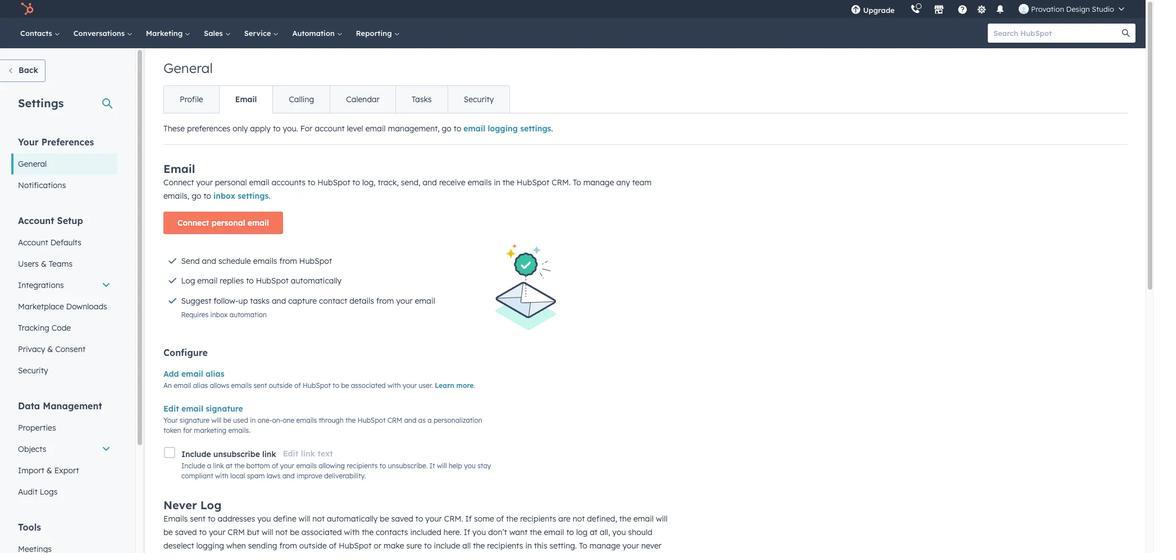 Task type: describe. For each thing, give the bounding box(es) containing it.
include unsubscribe link
[[182, 450, 276, 460]]

your down addresses at the left of the page
[[209, 528, 226, 538]]

the left contacts
[[362, 528, 374, 538]]

and inside suggest follow-up tasks and capture contact details from your email requires inbox automation
[[272, 296, 286, 306]]

manage inside never log emails sent to addresses you define will not automatically be saved to your crm. if some of the recipients are not defined, the email will be saved to your crm but will not be associated with the contacts included here. if you don't want the email to log at all, you should deselect logging when sending from outside of hubspot or make sure to include all the recipients in this setting. to manage your nev
[[590, 541, 621, 551]]

inbox inside suggest follow-up tasks and capture contact details from your email requires inbox automation
[[210, 311, 228, 319]]

allows
[[210, 382, 229, 390]]

your inside edit email signature your signature will be used in one-on-one emails through the hubspot crm and as a personalization token for marketing emails.
[[164, 416, 178, 425]]

include
[[434, 541, 460, 551]]

conversations
[[73, 29, 127, 38]]

through
[[319, 416, 344, 425]]

profile link
[[164, 86, 219, 113]]

improve
[[297, 472, 323, 481]]

email inside 'link'
[[235, 94, 257, 105]]

make
[[384, 541, 404, 551]]

recipients inside edit link text include a link at the bottom of your emails allowing recipients to unsubscribe. it will help you stay compliant with local spam laws and improve deliverability.
[[347, 462, 378, 471]]

upgrade
[[864, 6, 895, 15]]

of inside add email alias an email alias allows emails sent outside of hubspot to be associated with your user. learn more .
[[295, 382, 301, 390]]

design
[[1067, 4, 1091, 13]]

hubspot link
[[13, 2, 42, 16]]

up
[[239, 296, 248, 306]]

receive
[[439, 178, 466, 188]]

general link
[[11, 153, 117, 175]]

in inside never log emails sent to addresses you define will not automatically be saved to your crm. if some of the recipients are not defined, the email will be saved to your crm but will not be associated with the contacts included here. if you don't want the email to log at all, you should deselect logging when sending from outside of hubspot or make sure to include all the recipients in this setting. to manage your nev
[[526, 541, 532, 551]]

don't
[[488, 528, 507, 538]]

should
[[629, 528, 653, 538]]

sent inside never log emails sent to addresses you define will not automatically be saved to your crm. if some of the recipients are not defined, the email will be saved to your crm but will not be associated with the contacts included here. if you don't want the email to log at all, you should deselect logging when sending from outside of hubspot or make sure to include all the recipients in this setting. to manage your nev
[[190, 514, 206, 524]]

to inside add email alias an email alias allows emails sent outside of hubspot to be associated with your user. learn more .
[[333, 382, 339, 390]]

notifications
[[18, 180, 66, 190]]

on-
[[272, 416, 283, 425]]

outside inside never log emails sent to addresses you define will not automatically be saved to your crm. if some of the recipients are not defined, the email will be saved to your crm but will not be associated with the contacts included here. if you don't want the email to log at all, you should deselect logging when sending from outside of hubspot or make sure to include all the recipients in this setting. to manage your nev
[[299, 541, 327, 551]]

0 vertical spatial log
[[181, 276, 195, 286]]

edit for email
[[164, 404, 179, 414]]

with inside never log emails sent to addresses you define will not automatically be saved to your crm. if some of the recipients are not defined, the email will be saved to your crm but will not be associated with the contacts included here. if you don't want the email to log at all, you should deselect logging when sending from outside of hubspot or make sure to include all the recipients in this setting. to manage your nev
[[344, 528, 360, 538]]

0 horizontal spatial your
[[18, 137, 39, 148]]

want
[[510, 528, 528, 538]]

at inside edit link text include a link at the bottom of your emails allowing recipients to unsubscribe. it will help you stay compliant with local spam laws and improve deliverability.
[[226, 462, 233, 471]]

edit link text include a link at the bottom of your emails allowing recipients to unsubscribe. it will help you stay compliant with local spam laws and improve deliverability.
[[182, 449, 491, 481]]

email link
[[219, 86, 273, 113]]

deselect
[[164, 541, 194, 551]]

local
[[230, 472, 245, 481]]

be down define
[[290, 528, 299, 538]]

help button
[[954, 0, 973, 18]]

it
[[430, 462, 435, 471]]

personal inside the connect your personal email accounts to hubspot to log, track, send, and receive emails in the hubspot crm. to manage any team emails, go to
[[215, 178, 247, 188]]

& for consent
[[47, 344, 53, 355]]

email inside suggest follow-up tasks and capture contact details from your email requires inbox automation
[[415, 296, 435, 306]]

upgrade image
[[851, 5, 861, 15]]

text
[[318, 449, 333, 459]]

0 vertical spatial go
[[442, 124, 452, 134]]

log inside never log emails sent to addresses you define will not automatically be saved to your crm. if some of the recipients are not defined, the email will be saved to your crm but will not be associated with the contacts included here. if you don't want the email to log at all, you should deselect logging when sending from outside of hubspot or make sure to include all the recipients in this setting. to manage your nev
[[200, 499, 222, 513]]

the inside the connect your personal email accounts to hubspot to log, track, send, and receive emails in the hubspot crm. to manage any team emails, go to
[[503, 178, 515, 188]]

capture
[[288, 296, 317, 306]]

the inside edit email signature your signature will be used in one-on-one emails through the hubspot crm and as a personalization token for marketing emails.
[[346, 416, 356, 425]]

learn more link
[[435, 382, 474, 390]]

1 horizontal spatial link
[[262, 450, 276, 460]]

0 horizontal spatial .
[[269, 191, 271, 201]]

one
[[283, 416, 295, 425]]

0 vertical spatial if
[[466, 514, 472, 524]]

you up but
[[258, 514, 271, 524]]

contacts link
[[13, 18, 67, 48]]

preferences
[[187, 124, 231, 134]]

hubspot inside never log emails sent to addresses you define will not automatically be saved to your crm. if some of the recipients are not defined, the email will be saved to your crm but will not be associated with the contacts included here. if you don't want the email to log at all, you should deselect logging when sending from outside of hubspot or make sure to include all the recipients in this setting. to manage your nev
[[339, 541, 372, 551]]

a inside edit link text include a link at the bottom of your emails allowing recipients to unsubscribe. it will help you stay compliant with local spam laws and improve deliverability.
[[207, 462, 211, 471]]

1 vertical spatial signature
[[180, 416, 210, 425]]

spam
[[247, 472, 265, 481]]

for
[[300, 124, 313, 134]]

in inside the connect your personal email accounts to hubspot to log, track, send, and receive emails in the hubspot crm. to manage any team emails, go to
[[494, 178, 501, 188]]

unsubscribe.
[[388, 462, 428, 471]]

add
[[164, 369, 179, 379]]

details
[[350, 296, 374, 306]]

your preferences element
[[11, 136, 117, 196]]

crm inside edit email signature your signature will be used in one-on-one emails through the hubspot crm and as a personalization token for marketing emails.
[[388, 416, 403, 425]]

from inside never log emails sent to addresses you define will not automatically be saved to your crm. if some of the recipients are not defined, the email will be saved to your crm but will not be associated with the contacts included here. if you don't want the email to log at all, you should deselect logging when sending from outside of hubspot or make sure to include all the recipients in this setting. to manage your nev
[[280, 541, 297, 551]]

calendar link
[[330, 86, 396, 113]]

your inside edit link text include a link at the bottom of your emails allowing recipients to unsubscribe. it will help you stay compliant with local spam laws and improve deliverability.
[[280, 462, 295, 471]]

manage inside the connect your personal email accounts to hubspot to log, track, send, and receive emails in the hubspot crm. to manage any team emails, go to
[[584, 178, 615, 188]]

1 vertical spatial security link
[[11, 360, 117, 382]]

calendar
[[346, 94, 380, 105]]

to inside edit link text include a link at the bottom of your emails allowing recipients to unsubscribe. it will help you stay compliant with local spam laws and improve deliverability.
[[380, 462, 386, 471]]

export
[[54, 466, 79, 476]]

more
[[457, 382, 474, 390]]

& for teams
[[41, 259, 47, 269]]

log
[[577, 528, 588, 538]]

& for export
[[47, 466, 52, 476]]

logging inside never log emails sent to addresses you define will not automatically be saved to your crm. if some of the recipients are not defined, the email will be saved to your crm but will not be associated with the contacts included here. if you don't want the email to log at all, you should deselect logging when sending from outside of hubspot or make sure to include all the recipients in this setting. to manage your nev
[[196, 541, 224, 551]]

general inside 'your preferences' element
[[18, 159, 47, 169]]

Search HubSpot search field
[[988, 24, 1126, 43]]

the right all
[[473, 541, 485, 551]]

in inside edit email signature your signature will be used in one-on-one emails through the hubspot crm and as a personalization token for marketing emails.
[[250, 416, 256, 425]]

0 vertical spatial from
[[280, 256, 297, 266]]

account for account setup
[[18, 215, 54, 226]]

configure
[[164, 347, 208, 359]]

marketplace
[[18, 302, 64, 312]]

notifications link
[[11, 175, 117, 196]]

2 vertical spatial recipients
[[487, 541, 523, 551]]

log,
[[362, 178, 376, 188]]

integrations button
[[11, 275, 117, 296]]

hubspot inside add email alias an email alias allows emails sent outside of hubspot to be associated with your user. learn more .
[[303, 382, 331, 390]]

2 horizontal spatial link
[[301, 449, 315, 459]]

all,
[[600, 528, 611, 538]]

0 vertical spatial signature
[[206, 404, 243, 414]]

management,
[[388, 124, 440, 134]]

search button
[[1117, 24, 1136, 43]]

setting.
[[550, 541, 577, 551]]

privacy & consent link
[[11, 339, 117, 360]]

all
[[463, 541, 471, 551]]

but
[[247, 528, 260, 538]]

downloads
[[66, 302, 107, 312]]

at inside never log emails sent to addresses you define will not automatically be saved to your crm. if some of the recipients are not defined, the email will be saved to your crm but will not be associated with the contacts included here. if you don't want the email to log at all, you should deselect logging when sending from outside of hubspot or make sure to include all the recipients in this setting. to manage your nev
[[590, 528, 598, 538]]

of inside edit link text include a link at the bottom of your emails allowing recipients to unsubscribe. it will help you stay compliant with local spam laws and improve deliverability.
[[272, 462, 278, 471]]

emails.
[[228, 427, 251, 435]]

sent inside add email alias an email alias allows emails sent outside of hubspot to be associated with your user. learn more .
[[254, 382, 267, 390]]

tools
[[18, 522, 41, 533]]

provation
[[1032, 4, 1065, 13]]

your inside add email alias an email alias allows emails sent outside of hubspot to be associated with your user. learn more .
[[403, 382, 417, 390]]

of up "don't"
[[497, 514, 504, 524]]

0 horizontal spatial settings
[[238, 191, 269, 201]]

connect for connect your personal email accounts to hubspot to log, track, send, and receive emails in the hubspot crm. to manage any team emails, go to
[[164, 178, 194, 188]]

you down some
[[473, 528, 486, 538]]

email inside edit email signature your signature will be used in one-on-one emails through the hubspot crm and as a personalization token for marketing emails.
[[181, 404, 203, 414]]

your up included
[[426, 514, 442, 524]]

contacts
[[376, 528, 408, 538]]

suggest follow-up tasks and capture contact details from your email requires inbox automation
[[181, 296, 435, 319]]

be up contacts
[[380, 514, 389, 524]]

learn
[[435, 382, 455, 390]]

data
[[18, 401, 40, 412]]

and inside edit email signature your signature will be used in one-on-one emails through the hubspot crm and as a personalization token for marketing emails.
[[404, 416, 417, 425]]

marketplaces image
[[935, 5, 945, 15]]

audit logs link
[[11, 482, 117, 503]]

as
[[419, 416, 426, 425]]

you inside edit link text include a link at the bottom of your emails allowing recipients to unsubscribe. it will help you stay compliant with local spam laws and improve deliverability.
[[464, 462, 476, 471]]

some
[[474, 514, 494, 524]]

bottom
[[247, 462, 270, 471]]

security inside account setup element
[[18, 366, 48, 376]]

the up should
[[620, 514, 632, 524]]

objects button
[[11, 439, 117, 460]]

automation link
[[286, 18, 349, 48]]

1 vertical spatial alias
[[193, 382, 208, 390]]

and inside the connect your personal email accounts to hubspot to log, track, send, and receive emails in the hubspot crm. to manage any team emails, go to
[[423, 178, 437, 188]]

user.
[[419, 382, 433, 390]]

apply
[[250, 124, 271, 134]]

allowing
[[319, 462, 345, 471]]

edit link text button
[[283, 447, 333, 461]]

privacy
[[18, 344, 45, 355]]

your preferences
[[18, 137, 94, 148]]

track,
[[378, 178, 399, 188]]

1 vertical spatial recipients
[[520, 514, 557, 524]]

your inside suggest follow-up tasks and capture contact details from your email requires inbox automation
[[396, 296, 413, 306]]

of left the or
[[329, 541, 337, 551]]

0 vertical spatial .
[[552, 124, 553, 134]]

import & export link
[[11, 460, 117, 482]]

for
[[183, 427, 192, 435]]

requires
[[181, 311, 209, 319]]

the up this at the bottom left
[[530, 528, 542, 538]]

emails inside edit email signature your signature will be used in one-on-one emails through the hubspot crm and as a personalization token for marketing emails.
[[296, 416, 317, 425]]

notifications image
[[996, 5, 1006, 15]]

to inside the connect your personal email accounts to hubspot to log, track, send, and receive emails in the hubspot crm. to manage any team emails, go to
[[573, 178, 581, 188]]

tasks
[[412, 94, 432, 105]]



Task type: locate. For each thing, give the bounding box(es) containing it.
notifications button
[[991, 0, 1010, 18]]

conversations link
[[67, 18, 139, 48]]

inbox
[[214, 191, 235, 201], [210, 311, 228, 319]]

0 horizontal spatial a
[[207, 462, 211, 471]]

0 horizontal spatial at
[[226, 462, 233, 471]]

and right tasks
[[272, 296, 286, 306]]

0 horizontal spatial log
[[181, 276, 195, 286]]

service
[[244, 29, 273, 38]]

1 vertical spatial connect
[[178, 218, 209, 228]]

0 horizontal spatial outside
[[269, 382, 293, 390]]

1 vertical spatial from
[[377, 296, 394, 306]]

the
[[503, 178, 515, 188], [346, 416, 356, 425], [235, 462, 245, 471], [506, 514, 518, 524], [620, 514, 632, 524], [362, 528, 374, 538], [530, 528, 542, 538], [473, 541, 485, 551]]

be down emails
[[164, 528, 173, 538]]

email inside the connect your personal email accounts to hubspot to log, track, send, and receive emails in the hubspot crm. to manage any team emails, go to
[[249, 178, 270, 188]]

outside right sending
[[299, 541, 327, 551]]

edit inside edit link text include a link at the bottom of your emails allowing recipients to unsubscribe. it will help you stay compliant with local spam laws and improve deliverability.
[[283, 449, 299, 459]]

security down "privacy" on the bottom of the page
[[18, 366, 48, 376]]

1 horizontal spatial crm.
[[552, 178, 571, 188]]

and right the send
[[202, 256, 216, 266]]

0 vertical spatial security link
[[448, 86, 510, 113]]

& right "privacy" on the bottom of the page
[[47, 344, 53, 355]]

will inside edit email signature your signature will be used in one-on-one emails through the hubspot crm and as a personalization token for marketing emails.
[[212, 416, 221, 425]]

go right management,
[[442, 124, 452, 134]]

1 vertical spatial personal
[[212, 218, 245, 228]]

1 vertical spatial edit
[[283, 449, 299, 459]]

crm inside never log emails sent to addresses you define will not automatically be saved to your crm. if some of the recipients are not defined, the email will be saved to your crm but will not be associated with the contacts included here. if you don't want the email to log at all, you should deselect logging when sending from outside of hubspot or make sure to include all the recipients in this setting. to manage your nev
[[228, 528, 245, 538]]

service link
[[238, 18, 286, 48]]

0 vertical spatial at
[[226, 462, 233, 471]]

send,
[[401, 178, 421, 188]]

0 vertical spatial settings
[[521, 124, 552, 134]]

connect inside 'connect personal email' button
[[178, 218, 209, 228]]

only
[[233, 124, 248, 134]]

help
[[449, 462, 462, 471]]

accounts
[[272, 178, 306, 188]]

outside up on-
[[269, 382, 293, 390]]

at down include unsubscribe link
[[226, 462, 233, 471]]

your right details
[[396, 296, 413, 306]]

2 vertical spatial .
[[474, 382, 476, 390]]

token
[[164, 427, 181, 435]]

be inside edit email signature your signature will be used in one-on-one emails through the hubspot crm and as a personalization token for marketing emails.
[[223, 416, 231, 425]]

personal down inbox settings "link"
[[212, 218, 245, 228]]

calling link
[[273, 86, 330, 113]]

connect up emails,
[[164, 178, 194, 188]]

to down log
[[579, 541, 588, 551]]

link left text
[[301, 449, 315, 459]]

not up log
[[573, 514, 585, 524]]

email up only
[[235, 94, 257, 105]]

1 horizontal spatial logging
[[488, 124, 518, 134]]

not right define
[[313, 514, 325, 524]]

edit email signature button
[[164, 402, 243, 416]]

0 vertical spatial your
[[18, 137, 39, 148]]

log up addresses at the left of the page
[[200, 499, 222, 513]]

1 include from the top
[[182, 450, 211, 460]]

general up profile
[[164, 60, 213, 76]]

email up emails,
[[164, 162, 195, 176]]

calling icon image
[[911, 4, 921, 15]]

laws
[[267, 472, 281, 481]]

audit
[[18, 487, 38, 497]]

email logging settings link
[[464, 124, 552, 134]]

inbox down follow-
[[210, 311, 228, 319]]

1 horizontal spatial general
[[164, 60, 213, 76]]

manage left any
[[584, 178, 615, 188]]

emails inside the connect your personal email accounts to hubspot to log, track, send, and receive emails in the hubspot crm. to manage any team emails, go to
[[468, 178, 492, 188]]

connect for connect personal email
[[178, 218, 209, 228]]

properties
[[18, 423, 56, 433]]

1 vertical spatial include
[[182, 462, 205, 471]]

0 vertical spatial automatically
[[291, 276, 342, 286]]

general up the notifications
[[18, 159, 47, 169]]

inbox up the connect personal email
[[214, 191, 235, 201]]

send and schedule emails from hubspot
[[181, 256, 332, 266]]

saved up deselect
[[175, 528, 197, 538]]

0 vertical spatial with
[[388, 382, 401, 390]]

1 horizontal spatial go
[[442, 124, 452, 134]]

manage down all,
[[590, 541, 621, 551]]

0 vertical spatial to
[[573, 178, 581, 188]]

1 horizontal spatial your
[[164, 416, 178, 425]]

personal up inbox settings "link"
[[215, 178, 247, 188]]

2 horizontal spatial .
[[552, 124, 553, 134]]

with left local
[[215, 472, 229, 481]]

2 include from the top
[[182, 462, 205, 471]]

2 horizontal spatial in
[[526, 541, 532, 551]]

studio
[[1093, 4, 1115, 13]]

edit inside edit email signature your signature will be used in one-on-one emails through the hubspot crm and as a personalization token for marketing emails.
[[164, 404, 179, 414]]

account up 'users'
[[18, 238, 48, 248]]

1 vertical spatial crm
[[228, 528, 245, 538]]

associated inside add email alias an email alias allows emails sent outside of hubspot to be associated with your user. learn more .
[[351, 382, 386, 390]]

edit email signature your signature will be used in one-on-one emails through the hubspot crm and as a personalization token for marketing emails.
[[164, 404, 483, 435]]

0 horizontal spatial sent
[[190, 514, 206, 524]]

1 vertical spatial email
[[164, 162, 195, 176]]

outside inside add email alias an email alias allows emails sent outside of hubspot to be associated with your user. learn more .
[[269, 382, 293, 390]]

1 vertical spatial general
[[18, 159, 47, 169]]

when
[[226, 541, 246, 551]]

0 vertical spatial alias
[[206, 369, 224, 379]]

signature up used
[[206, 404, 243, 414]]

0 vertical spatial account
[[18, 215, 54, 226]]

to
[[273, 124, 281, 134], [454, 124, 462, 134], [308, 178, 315, 188], [353, 178, 360, 188], [204, 191, 211, 201], [246, 276, 254, 286], [333, 382, 339, 390], [380, 462, 386, 471], [208, 514, 216, 524], [416, 514, 423, 524], [199, 528, 207, 538], [567, 528, 574, 538], [424, 541, 432, 551]]

0 horizontal spatial with
[[215, 472, 229, 481]]

1 vertical spatial go
[[192, 191, 201, 201]]

1 horizontal spatial a
[[428, 416, 432, 425]]

settings link
[[975, 3, 989, 15]]

email
[[235, 94, 257, 105], [164, 162, 195, 176]]

go inside the connect your personal email accounts to hubspot to log, track, send, and receive emails in the hubspot crm. to manage any team emails, go to
[[192, 191, 201, 201]]

alias up allows
[[206, 369, 224, 379]]

1 vertical spatial logging
[[196, 541, 224, 551]]

crm down addresses at the left of the page
[[228, 528, 245, 538]]

recipients
[[347, 462, 378, 471], [520, 514, 557, 524], [487, 541, 523, 551]]

0 vertical spatial email
[[235, 94, 257, 105]]

preferences
[[41, 137, 94, 148]]

2 horizontal spatial with
[[388, 382, 401, 390]]

0 horizontal spatial go
[[192, 191, 201, 201]]

2 horizontal spatial not
[[573, 514, 585, 524]]

1 vertical spatial automatically
[[327, 514, 378, 524]]

0 vertical spatial inbox
[[214, 191, 235, 201]]

if left some
[[466, 514, 472, 524]]

1 horizontal spatial security
[[464, 94, 494, 105]]

follow-
[[214, 296, 239, 306]]

crm left the 'as'
[[388, 416, 403, 425]]

be up through in the left bottom of the page
[[341, 382, 349, 390]]

these preferences only apply to you. for account level email management, go to email logging settings .
[[164, 124, 553, 134]]

this
[[534, 541, 548, 551]]

teams
[[49, 259, 73, 269]]

edit for link
[[283, 449, 299, 459]]

your up token on the bottom
[[164, 416, 178, 425]]

from inside suggest follow-up tasks and capture contact details from your email requires inbox automation
[[377, 296, 394, 306]]

crm. inside never log emails sent to addresses you define will not automatically be saved to your crm. if some of the recipients are not defined, the email will be saved to your crm but will not be associated with the contacts included here. if you don't want the email to log at all, you should deselect logging when sending from outside of hubspot or make sure to include all the recipients in this setting. to manage your nev
[[444, 514, 463, 524]]

emails inside add email alias an email alias allows emails sent outside of hubspot to be associated with your user. learn more .
[[231, 382, 252, 390]]

1 vertical spatial if
[[464, 528, 470, 538]]

. inside add email alias an email alias allows emails sent outside of hubspot to be associated with your user. learn more .
[[474, 382, 476, 390]]

emails up log email replies to hubspot automatically
[[253, 256, 277, 266]]

connect personal email
[[178, 218, 269, 228]]

with inside edit link text include a link at the bottom of your emails allowing recipients to unsubscribe. it will help you stay compliant with local spam laws and improve deliverability.
[[215, 472, 229, 481]]

tracking code link
[[11, 317, 117, 339]]

include inside edit link text include a link at the bottom of your emails allowing recipients to unsubscribe. it will help you stay compliant with local spam laws and improve deliverability.
[[182, 462, 205, 471]]

associated inside never log emails sent to addresses you define will not automatically be saved to your crm. if some of the recipients are not defined, the email will be saved to your crm but will not be associated with the contacts included here. if you don't want the email to log at all, you should deselect logging when sending from outside of hubspot or make sure to include all the recipients in this setting. to manage your nev
[[302, 528, 342, 538]]

settings image
[[977, 5, 987, 15]]

1 vertical spatial security
[[18, 366, 48, 376]]

1 vertical spatial to
[[579, 541, 588, 551]]

1 horizontal spatial edit
[[283, 449, 299, 459]]

1 vertical spatial sent
[[190, 514, 206, 524]]

compliant
[[182, 472, 213, 481]]

with left user.
[[388, 382, 401, 390]]

security link down consent
[[11, 360, 117, 382]]

emails,
[[164, 191, 190, 201]]

hubspot image
[[20, 2, 34, 16]]

1 horizontal spatial crm
[[388, 416, 403, 425]]

log down the send
[[181, 276, 195, 286]]

general
[[164, 60, 213, 76], [18, 159, 47, 169]]

used
[[233, 416, 248, 425]]

1 vertical spatial associated
[[302, 528, 342, 538]]

security link up email logging settings link
[[448, 86, 510, 113]]

reporting
[[356, 29, 394, 38]]

1 horizontal spatial not
[[313, 514, 325, 524]]

tracking
[[18, 323, 49, 333]]

the up local
[[235, 462, 245, 471]]

security link inside navigation
[[448, 86, 510, 113]]

0 vertical spatial general
[[164, 60, 213, 76]]

settings
[[18, 96, 64, 110]]

1 horizontal spatial in
[[494, 178, 501, 188]]

0 horizontal spatial associated
[[302, 528, 342, 538]]

import & export
[[18, 466, 79, 476]]

be inside add email alias an email alias allows emails sent outside of hubspot to be associated with your user. learn more .
[[341, 382, 349, 390]]

1 account from the top
[[18, 215, 54, 226]]

1 vertical spatial &
[[47, 344, 53, 355]]

a right the 'as'
[[428, 416, 432, 425]]

automatically up the or
[[327, 514, 378, 524]]

are
[[559, 514, 571, 524]]

1 vertical spatial in
[[250, 416, 256, 425]]

never
[[164, 499, 197, 513]]

security inside navigation
[[464, 94, 494, 105]]

at left all,
[[590, 528, 598, 538]]

included
[[410, 528, 442, 538]]

2 vertical spatial with
[[344, 528, 360, 538]]

0 vertical spatial logging
[[488, 124, 518, 134]]

a
[[428, 416, 432, 425], [207, 462, 211, 471]]

sent right emails
[[190, 514, 206, 524]]

0 vertical spatial security
[[464, 94, 494, 105]]

1 vertical spatial inbox
[[210, 311, 228, 319]]

at
[[226, 462, 233, 471], [590, 528, 598, 538]]

& right 'users'
[[41, 259, 47, 269]]

the inside edit link text include a link at the bottom of your emails allowing recipients to unsubscribe. it will help you stay compliant with local spam laws and improve deliverability.
[[235, 462, 245, 471]]

your up 'connect personal email' button
[[196, 178, 213, 188]]

from right details
[[377, 296, 394, 306]]

alias down the add email alias button
[[193, 382, 208, 390]]

edit up token on the bottom
[[164, 404, 179, 414]]

account setup
[[18, 215, 83, 226]]

1 vertical spatial with
[[215, 472, 229, 481]]

one-
[[258, 416, 272, 425]]

0 vertical spatial outside
[[269, 382, 293, 390]]

your left preferences
[[18, 137, 39, 148]]

emails up improve
[[296, 462, 317, 471]]

addresses
[[218, 514, 255, 524]]

0 horizontal spatial logging
[[196, 541, 224, 551]]

marketing link
[[139, 18, 197, 48]]

users & teams
[[18, 259, 73, 269]]

security up email logging settings link
[[464, 94, 494, 105]]

you.
[[283, 124, 298, 134]]

send
[[181, 256, 200, 266]]

1 horizontal spatial .
[[474, 382, 476, 390]]

back
[[19, 65, 38, 75]]

your left user.
[[403, 382, 417, 390]]

1 horizontal spatial at
[[590, 528, 598, 538]]

management
[[43, 401, 102, 412]]

connect down emails,
[[178, 218, 209, 228]]

search image
[[1123, 29, 1131, 37]]

defaults
[[50, 238, 81, 248]]

emails right receive
[[468, 178, 492, 188]]

navigation
[[164, 85, 510, 114]]

of up one
[[295, 382, 301, 390]]

sure
[[407, 541, 422, 551]]

0 vertical spatial manage
[[584, 178, 615, 188]]

1 horizontal spatial outside
[[299, 541, 327, 551]]

1 vertical spatial settings
[[238, 191, 269, 201]]

link down include unsubscribe link
[[213, 462, 224, 471]]

0 horizontal spatial security
[[18, 366, 48, 376]]

recipients down "don't"
[[487, 541, 523, 551]]

sales
[[204, 29, 225, 38]]

connect inside the connect your personal email accounts to hubspot to log, track, send, and receive emails in the hubspot crm. to manage any team emails, go to
[[164, 178, 194, 188]]

reporting link
[[349, 18, 407, 48]]

not down define
[[276, 528, 288, 538]]

be
[[341, 382, 349, 390], [223, 416, 231, 425], [380, 514, 389, 524], [164, 528, 173, 538], [290, 528, 299, 538]]

1 vertical spatial outside
[[299, 541, 327, 551]]

a inside edit email signature your signature will be used in one-on-one emails through the hubspot crm and as a personalization token for marketing emails.
[[428, 416, 432, 425]]

unsubscribe
[[213, 450, 260, 460]]

define
[[273, 514, 297, 524]]

to inside never log emails sent to addresses you define will not automatically be saved to your crm. if some of the recipients are not defined, the email will be saved to your crm but will not be associated with the contacts included here. if you don't want the email to log at all, you should deselect logging when sending from outside of hubspot or make sure to include all the recipients in this setting. to manage your nev
[[579, 541, 588, 551]]

from up log email replies to hubspot automatically
[[280, 256, 297, 266]]

from right sending
[[280, 541, 297, 551]]

recipients up the want
[[520, 514, 557, 524]]

you right help
[[464, 462, 476, 471]]

and right "laws"
[[283, 472, 295, 481]]

1 horizontal spatial sent
[[254, 382, 267, 390]]

sent up one-
[[254, 382, 267, 390]]

crm. inside the connect your personal email accounts to hubspot to log, track, send, and receive emails in the hubspot crm. to manage any team emails, go to
[[552, 178, 571, 188]]

and right "send,"
[[423, 178, 437, 188]]

edit up improve
[[283, 449, 299, 459]]

recipients up deliverability.
[[347, 462, 378, 471]]

tracking code
[[18, 323, 71, 333]]

1 horizontal spatial with
[[344, 528, 360, 538]]

here.
[[444, 528, 462, 538]]

menu
[[843, 0, 1133, 18]]

automatically up the capture
[[291, 276, 342, 286]]

account setup element
[[11, 215, 117, 382]]

of up "laws"
[[272, 462, 278, 471]]

1 horizontal spatial security link
[[448, 86, 510, 113]]

sending
[[248, 541, 277, 551]]

schedule
[[219, 256, 251, 266]]

0 horizontal spatial crm
[[228, 528, 245, 538]]

personal
[[215, 178, 247, 188], [212, 218, 245, 228]]

james peterson image
[[1019, 4, 1030, 14]]

not
[[313, 514, 325, 524], [573, 514, 585, 524], [276, 528, 288, 538]]

to
[[573, 178, 581, 188], [579, 541, 588, 551]]

0 vertical spatial saved
[[392, 514, 414, 524]]

account up account defaults
[[18, 215, 54, 226]]

1 horizontal spatial settings
[[521, 124, 552, 134]]

crm
[[388, 416, 403, 425], [228, 528, 245, 538]]

& inside import & export link
[[47, 466, 52, 476]]

with left contacts
[[344, 528, 360, 538]]

hubspot inside edit email signature your signature will be used in one-on-one emails through the hubspot crm and as a personalization token for marketing emails.
[[358, 416, 386, 425]]

emails right one
[[296, 416, 317, 425]]

& inside the privacy & consent link
[[47, 344, 53, 355]]

to left any
[[573, 178, 581, 188]]

1 vertical spatial manage
[[590, 541, 621, 551]]

automatically inside never log emails sent to addresses you define will not automatically be saved to your crm. if some of the recipients are not defined, the email will be saved to your crm but will not be associated with the contacts included here. if you don't want the email to log at all, you should deselect logging when sending from outside of hubspot or make sure to include all the recipients in this setting. to manage your nev
[[327, 514, 378, 524]]

of
[[295, 382, 301, 390], [272, 462, 278, 471], [497, 514, 504, 524], [329, 541, 337, 551]]

1 vertical spatial your
[[164, 416, 178, 425]]

0 horizontal spatial link
[[213, 462, 224, 471]]

saved
[[392, 514, 414, 524], [175, 528, 197, 538]]

data management element
[[11, 400, 117, 503]]

a up compliant
[[207, 462, 211, 471]]

link up bottom
[[262, 450, 276, 460]]

will inside edit link text include a link at the bottom of your emails allowing recipients to unsubscribe. it will help you stay compliant with local spam laws and improve deliverability.
[[437, 462, 447, 471]]

and inside edit link text include a link at the bottom of your emails allowing recipients to unsubscribe. it will help you stay compliant with local spam laws and improve deliverability.
[[283, 472, 295, 481]]

the up the want
[[506, 514, 518, 524]]

and left the 'as'
[[404, 416, 417, 425]]

you
[[464, 462, 476, 471], [258, 514, 271, 524], [473, 528, 486, 538], [613, 528, 626, 538]]

0 vertical spatial crm.
[[552, 178, 571, 188]]

0 horizontal spatial not
[[276, 528, 288, 538]]

help image
[[958, 5, 968, 15]]

1 vertical spatial .
[[269, 191, 271, 201]]

account for account defaults
[[18, 238, 48, 248]]

team
[[633, 178, 652, 188]]

personal inside button
[[212, 218, 245, 228]]

0 horizontal spatial crm.
[[444, 514, 463, 524]]

emails
[[164, 514, 188, 524]]

your inside the connect your personal email accounts to hubspot to log, track, send, and receive emails in the hubspot crm. to manage any team emails, go to
[[196, 178, 213, 188]]

emails inside edit link text include a link at the bottom of your emails allowing recipients to unsubscribe. it will help you stay compliant with local spam laws and improve deliverability.
[[296, 462, 317, 471]]

consent
[[55, 344, 86, 355]]

tasks link
[[396, 86, 448, 113]]

0 vertical spatial sent
[[254, 382, 267, 390]]

your down should
[[623, 541, 639, 551]]

any
[[617, 178, 630, 188]]

1 vertical spatial crm.
[[444, 514, 463, 524]]

in left this at the bottom left
[[526, 541, 532, 551]]

saved up contacts
[[392, 514, 414, 524]]

email inside button
[[248, 218, 269, 228]]

back link
[[0, 60, 45, 82]]

you right all,
[[613, 528, 626, 538]]

2 account from the top
[[18, 238, 48, 248]]

2 vertical spatial in
[[526, 541, 532, 551]]

the down email logging settings link
[[503, 178, 515, 188]]

& inside users & teams "link"
[[41, 259, 47, 269]]

in right receive
[[494, 178, 501, 188]]

emails right allows
[[231, 382, 252, 390]]

emails
[[468, 178, 492, 188], [253, 256, 277, 266], [231, 382, 252, 390], [296, 416, 317, 425], [296, 462, 317, 471]]

menu containing provation design studio
[[843, 0, 1133, 18]]

navigation containing profile
[[164, 85, 510, 114]]

in left one-
[[250, 416, 256, 425]]

1 vertical spatial saved
[[175, 528, 197, 538]]

2 vertical spatial from
[[280, 541, 297, 551]]

0 horizontal spatial general
[[18, 159, 47, 169]]

1 vertical spatial a
[[207, 462, 211, 471]]

1 vertical spatial log
[[200, 499, 222, 513]]

go right emails,
[[192, 191, 201, 201]]

1 vertical spatial at
[[590, 528, 598, 538]]

your up "laws"
[[280, 462, 295, 471]]

tools element
[[11, 521, 117, 554]]

defined,
[[587, 514, 618, 524]]

with inside add email alias an email alias allows emails sent outside of hubspot to be associated with your user. learn more .
[[388, 382, 401, 390]]

crm.
[[552, 178, 571, 188], [444, 514, 463, 524]]

signature up for
[[180, 416, 210, 425]]

0 vertical spatial in
[[494, 178, 501, 188]]



Task type: vqa. For each thing, say whether or not it's contained in the screenshot.
language
no



